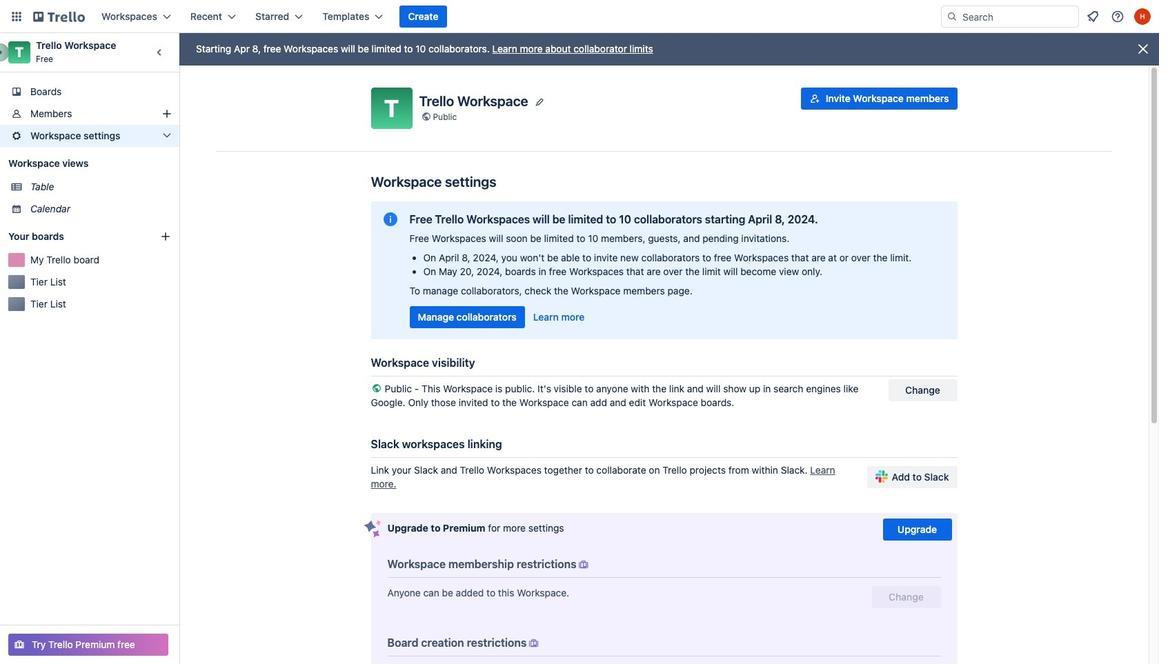 Task type: vqa. For each thing, say whether or not it's contained in the screenshot.
the bottommost START
no



Task type: locate. For each thing, give the bounding box(es) containing it.
Search field
[[958, 7, 1078, 26]]

add board image
[[160, 231, 171, 242]]

back to home image
[[33, 6, 85, 28]]

your boards with 3 items element
[[8, 228, 139, 245]]



Task type: describe. For each thing, give the bounding box(es) containing it.
open information menu image
[[1111, 10, 1125, 23]]

0 notifications image
[[1085, 8, 1101, 25]]

primary element
[[0, 0, 1159, 33]]

search image
[[947, 11, 958, 22]]

workspace navigation collapse icon image
[[150, 43, 170, 62]]

sparkle image
[[364, 520, 381, 538]]

sm image
[[577, 558, 590, 572]]

sm image
[[527, 637, 541, 651]]

howard (howard38800628) image
[[1134, 8, 1151, 25]]



